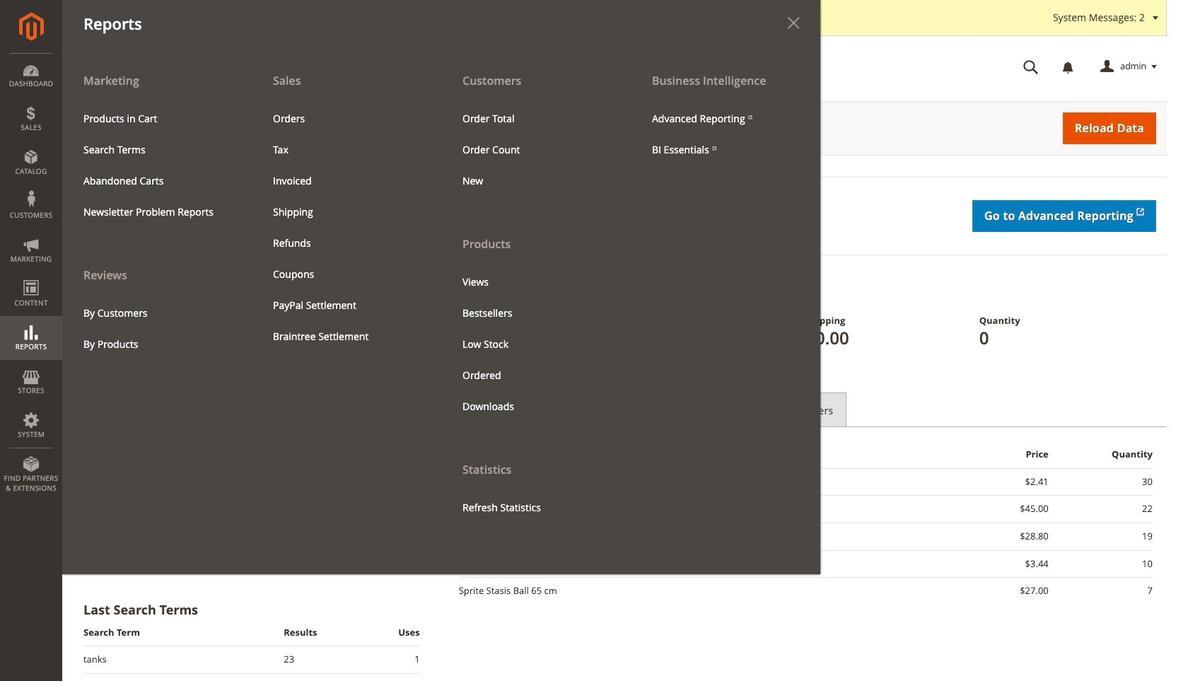 Task type: locate. For each thing, give the bounding box(es) containing it.
menu bar
[[0, 0, 821, 575]]

menu
[[62, 65, 821, 575], [62, 65, 252, 360], [442, 65, 631, 523], [73, 103, 241, 228], [263, 103, 431, 352], [452, 103, 621, 197], [642, 103, 810, 165], [452, 266, 621, 422], [73, 298, 241, 360]]



Task type: describe. For each thing, give the bounding box(es) containing it.
magento admin panel image
[[19, 12, 44, 41]]



